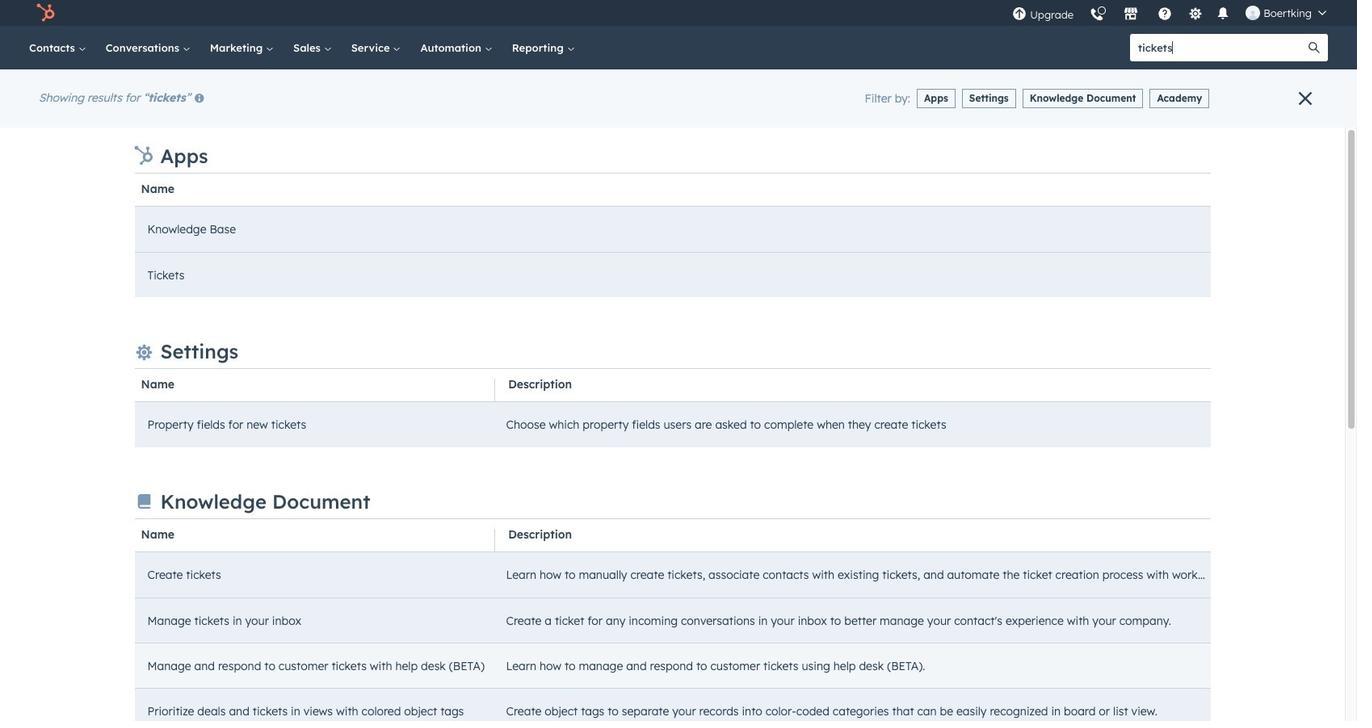 Task type: describe. For each thing, give the bounding box(es) containing it.
bob king image
[[1246, 6, 1260, 20]]

marketplaces image
[[1124, 7, 1138, 22]]



Task type: vqa. For each thing, say whether or not it's contained in the screenshot.
menu
yes



Task type: locate. For each thing, give the bounding box(es) containing it.
Search HubSpot search field
[[1130, 34, 1301, 61]]

progress bar
[[439, 124, 575, 141]]

user guides element
[[248, 69, 413, 245]]

[object object] complete progress bar
[[946, 348, 984, 352]]

menu
[[1004, 0, 1338, 26]]



